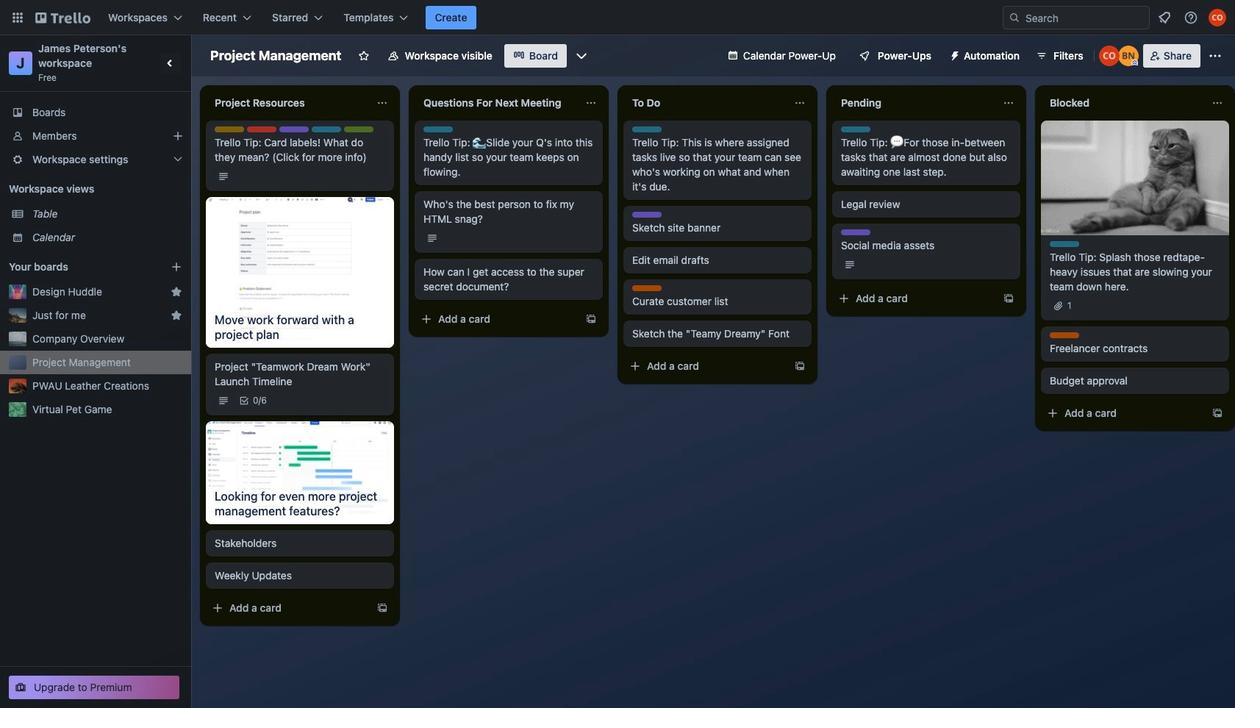 Task type: vqa. For each thing, say whether or not it's contained in the screenshot.
top Create from template… image
yes



Task type: describe. For each thing, give the bounding box(es) containing it.
0 horizontal spatial color: purple, title: "design team" element
[[279, 127, 309, 132]]

0 vertical spatial christina overa (christinaovera) image
[[1209, 9, 1227, 26]]

1 horizontal spatial create from template… image
[[585, 313, 597, 325]]

1 vertical spatial color: purple, title: "design team" element
[[633, 212, 662, 218]]

2 vertical spatial color: purple, title: "design team" element
[[841, 229, 871, 235]]

color: sky, title: "trello tip" element for left create from template… image
[[633, 127, 662, 132]]

add board image
[[171, 261, 182, 273]]

1 horizontal spatial create from template… image
[[1212, 407, 1224, 419]]

primary element
[[0, 0, 1236, 35]]

Search field
[[1021, 7, 1150, 28]]

color: red, title: "priority" element
[[247, 127, 277, 132]]

ben nelson (bennelson96) image
[[1119, 46, 1139, 66]]

show menu image
[[1208, 49, 1223, 63]]

open information menu image
[[1184, 10, 1199, 25]]

sm image
[[944, 44, 964, 65]]

color: lime, title: "halp" element
[[344, 127, 374, 132]]



Task type: locate. For each thing, give the bounding box(es) containing it.
create from template… image
[[794, 360, 806, 372], [1212, 407, 1224, 419]]

Board name text field
[[203, 44, 349, 68]]

christina overa (christinaovera) image
[[1209, 9, 1227, 26], [1099, 46, 1120, 66]]

1 horizontal spatial christina overa (christinaovera) image
[[1209, 9, 1227, 26]]

0 vertical spatial color: orange, title: "one more step" element
[[633, 285, 662, 291]]

color: sky, title: "trello tip" element
[[312, 127, 341, 132], [424, 127, 453, 132], [633, 127, 662, 132], [841, 127, 871, 132], [1050, 241, 1080, 247]]

workspace navigation collapse icon image
[[160, 53, 181, 74]]

customize views image
[[574, 49, 589, 63]]

0 horizontal spatial create from template… image
[[377, 602, 388, 614]]

0 vertical spatial create from template… image
[[794, 360, 806, 372]]

2 horizontal spatial color: purple, title: "design team" element
[[841, 229, 871, 235]]

0 vertical spatial create from template… image
[[1003, 293, 1015, 305]]

None text field
[[206, 91, 371, 115], [624, 91, 788, 115], [1041, 91, 1206, 115], [206, 91, 371, 115], [624, 91, 788, 115], [1041, 91, 1206, 115]]

color: purple, title: "design team" element
[[279, 127, 309, 132], [633, 212, 662, 218], [841, 229, 871, 235]]

star or unstar board image
[[358, 50, 370, 62]]

2 horizontal spatial create from template… image
[[1003, 293, 1015, 305]]

0 horizontal spatial create from template… image
[[794, 360, 806, 372]]

your boards with 6 items element
[[9, 258, 149, 276]]

color: sky, title: "trello tip" element for create from template… icon to the top
[[841, 127, 871, 132]]

2 vertical spatial create from template… image
[[377, 602, 388, 614]]

1 horizontal spatial color: purple, title: "design team" element
[[633, 212, 662, 218]]

1 vertical spatial christina overa (christinaovera) image
[[1099, 46, 1120, 66]]

christina overa (christinaovera) image left this member is an admin of this board. "icon"
[[1099, 46, 1120, 66]]

this member is an admin of this board. image
[[1132, 60, 1138, 66]]

0 vertical spatial starred icon image
[[171, 286, 182, 298]]

None text field
[[415, 91, 580, 115], [833, 91, 997, 115], [415, 91, 580, 115], [833, 91, 997, 115]]

1 vertical spatial color: orange, title: "one more step" element
[[1050, 332, 1080, 338]]

1 vertical spatial create from template… image
[[585, 313, 597, 325]]

color: sky, title: "trello tip" element for create from template… icon to the middle
[[424, 127, 453, 132]]

1 vertical spatial starred icon image
[[171, 310, 182, 321]]

0 vertical spatial color: purple, title: "design team" element
[[279, 127, 309, 132]]

starred icon image
[[171, 286, 182, 298], [171, 310, 182, 321]]

1 vertical spatial create from template… image
[[1212, 407, 1224, 419]]

back to home image
[[35, 6, 90, 29]]

color: yellow, title: "copy request" element
[[215, 127, 244, 132]]

search image
[[1009, 12, 1021, 24]]

2 starred icon image from the top
[[171, 310, 182, 321]]

color: orange, title: "one more step" element
[[633, 285, 662, 291], [1050, 332, 1080, 338]]

0 notifications image
[[1156, 9, 1174, 26]]

christina overa (christinaovera) image right open information menu image
[[1209, 9, 1227, 26]]

0 horizontal spatial color: orange, title: "one more step" element
[[633, 285, 662, 291]]

create from template… image
[[1003, 293, 1015, 305], [585, 313, 597, 325], [377, 602, 388, 614]]

1 starred icon image from the top
[[171, 286, 182, 298]]

0 horizontal spatial christina overa (christinaovera) image
[[1099, 46, 1120, 66]]

1 horizontal spatial color: orange, title: "one more step" element
[[1050, 332, 1080, 338]]



